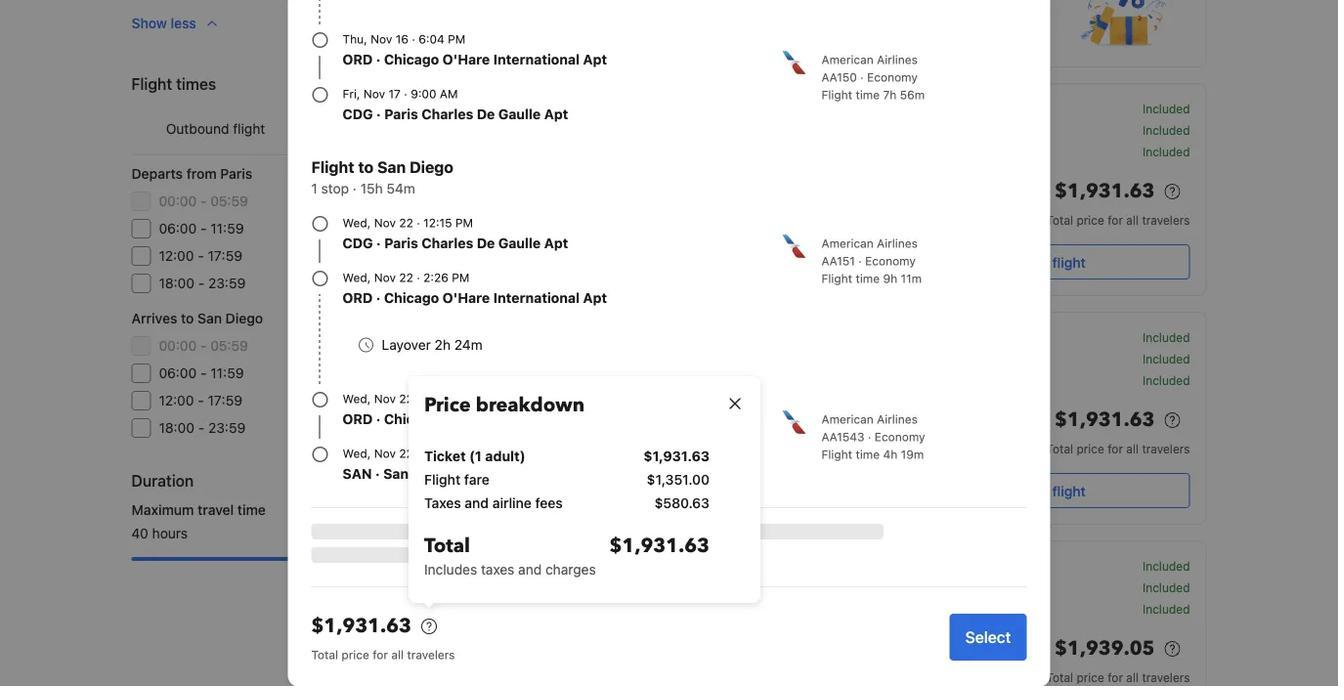Task type: describe. For each thing, give the bounding box(es) containing it.
ticket
[[424, 448, 466, 464]]

apt inside wed, nov 22 · 2:26 pm ord · chicago o'hare international apt
[[583, 290, 607, 306]]

american for chicago o'hare international apt
[[822, 237, 874, 250]]

total for first see flight button from the top
[[1047, 213, 1074, 227]]

carry-on bag
[[944, 581, 1018, 595]]

american for paris charles de gaulle apt
[[822, 53, 874, 66]]

for for $1,939.05 region
[[1108, 671, 1124, 685]]

16
[[396, 32, 409, 46]]

06:00 - 11:59 for from
[[159, 221, 244, 237]]

checked
[[944, 602, 992, 616]]

10%
[[749, 13, 777, 29]]

flight inside flight fare cell
[[424, 472, 461, 488]]

1 05:59 from the top
[[210, 193, 248, 209]]

· inside flight to san diego 1 stop · 15h 54m
[[353, 180, 357, 197]]

show less
[[132, 15, 196, 31]]

ticket (1 adult) cell
[[424, 447, 526, 466]]

travel
[[198, 502, 234, 518]]

17 inside fri, nov 17 · 9:00 am cdg · paris charles de gaulle apt
[[389, 87, 401, 101]]

$1,931.63 for $1,931.63 region for first see flight button from the bottom
[[1055, 407, 1155, 434]]

included checked bag
[[944, 581, 1191, 616]]

aa151
[[822, 254, 855, 268]]

ord for wed, nov 22 · 2:26 pm ord · chicago o'hare international apt
[[343, 290, 373, 306]]

all for $1,931.63 region related to first see flight button from the top
[[1127, 213, 1139, 227]]

all for $1,931.63 region for first see flight button from the bottom
[[1127, 442, 1139, 456]]

06:00 - 11:59 for to
[[159, 365, 244, 381]]

0
[[459, 338, 468, 354]]

international inside the 'thu, nov 16 · 6:04 pm ord · chicago o'hare international apt'
[[494, 51, 580, 67]]

aa150
[[822, 70, 857, 84]]

4h
[[883, 448, 898, 462]]

wed, inside the wed, nov 22 · 12:15 pm cdg · paris charles de gaulle apt
[[343, 216, 371, 230]]

$1,931.63 region for first see flight button from the bottom
[[920, 405, 1191, 440]]

taxes and airline fees
[[424, 495, 563, 511]]

1 vertical spatial 9:00
[[823, 102, 859, 121]]

22 inside the wed, nov 22 · 12:15 pm cdg · paris charles de gaulle apt
[[399, 216, 413, 230]]

international inside wed, nov 22 · 2:26 pm ord · chicago o'hare international apt
[[494, 290, 580, 306]]

total cell
[[424, 533, 596, 580]]

3
[[459, 275, 468, 291]]

4:50
[[424, 392, 449, 406]]

price for select button
[[342, 648, 369, 662]]

. inside 6:29 pm san . nov 22
[[842, 439, 846, 453]]

2h
[[435, 337, 451, 353]]

9:00 inside fri, nov 17 · 9:00 am cdg · paris charles de gaulle apt
[[411, 87, 437, 101]]

$580.63 cell
[[655, 494, 710, 513]]

$1,351.00 cell
[[647, 470, 710, 490]]

see for first see flight button from the top
[[1025, 254, 1049, 270]]

1 vertical spatial 1
[[716, 357, 722, 371]]

charges
[[546, 562, 596, 578]]

06:00 for arrives
[[159, 365, 197, 381]]

american airlines aa150 · economy flight time 7h 56m
[[822, 53, 925, 102]]

table containing total
[[424, 443, 710, 588]]

7:09
[[424, 447, 448, 461]]

2 see flight button from the top
[[920, 473, 1191, 508]]

· inside american airlines aa150 · economy flight time 7h 56m
[[861, 70, 864, 84]]

nov inside the cdg . nov 17
[[851, 583, 873, 597]]

thu, nov 16 · 6:04 pm ord · chicago o'hare international apt
[[343, 32, 607, 67]]

11:59 for paris
[[211, 221, 244, 237]]

american airlines image
[[783, 51, 806, 74]]

duration
[[132, 472, 194, 490]]

1 horizontal spatial 15
[[638, 354, 650, 368]]

nov inside the 'thu, nov 16 · 6:04 pm ord · chicago o'hare international apt'
[[371, 32, 392, 46]]

9:00 am
[[823, 102, 888, 121]]

show
[[132, 15, 167, 31]]

apt inside the wed, nov 22 · 12:15 pm cdg · paris charles de gaulle apt
[[544, 235, 568, 251]]

outbound flight
[[166, 121, 265, 137]]

o'hare for thu, nov 16 · 6:04 pm ord · chicago o'hare international apt
[[443, 51, 490, 67]]

6 included from the top
[[1143, 374, 1191, 387]]

1 23:59 from the top
[[208, 275, 246, 291]]

nov inside fri, nov 17 · 9:00 am cdg · paris charles de gaulle apt
[[364, 87, 385, 101]]

arrives
[[132, 310, 177, 327]]

airline
[[493, 495, 532, 511]]

17 inside the cdg . nov 17
[[876, 583, 888, 597]]

nov inside 6:29 pm san . nov 22
[[849, 443, 871, 457]]

38
[[451, 248, 468, 264]]

and inside total includes taxes and charges
[[518, 562, 542, 578]]

discount
[[780, 13, 835, 29]]

economy inside american airlines aa1543 · economy flight time 4h 19m
[[875, 430, 926, 444]]

hours
[[152, 526, 188, 542]]

wed, nov 22 · 2:26 pm ord · chicago o'hare international apt
[[343, 271, 607, 306]]

wed, nov 22 for ord
[[343, 392, 413, 406]]

1 inside flight to san diego 1 stop · 15h 54m
[[311, 180, 318, 197]]

pm inside the 'thu, nov 16 · 6:04 pm ord · chicago o'hare international apt'
[[448, 32, 466, 46]]

san for san
[[578, 354, 602, 368]]

american airlines aa1543 · economy flight time 4h 19m
[[822, 413, 926, 462]]

flight for first see flight button from the bottom
[[1053, 483, 1086, 499]]

includes
[[424, 562, 477, 578]]

15h
[[361, 180, 383, 197]]

paris for wed, nov 22 · 12:15 pm cdg · paris charles de gaulle apt
[[384, 235, 418, 251]]

nov inside wed, nov 22 · 2:26 pm ord · chicago o'hare international apt
[[374, 271, 396, 285]]

pm inside 6:29 pm san . nov 22
[[864, 420, 888, 439]]

layover
[[382, 337, 431, 353]]

1 american airlines from the top
[[524, 246, 620, 260]]

flight for first see flight button from the top
[[1053, 254, 1086, 270]]

outbound
[[166, 121, 229, 137]]

for for select button $1,931.63 region
[[373, 648, 388, 662]]

7:09 pm
[[424, 447, 469, 461]]

and inside cell
[[465, 495, 489, 511]]

your
[[622, 13, 650, 29]]

outbound flight button
[[132, 104, 300, 155]]

return flight
[[345, 121, 423, 137]]

11m
[[901, 272, 922, 286]]

participating
[[854, 13, 934, 29]]

6:29
[[825, 420, 860, 439]]

carry-
[[944, 581, 980, 595]]

19m
[[901, 448, 924, 462]]

international up adult)
[[494, 411, 580, 427]]

12:00 for arrives
[[159, 393, 194, 409]]

1 00:00 from the top
[[159, 193, 197, 209]]

enjoy
[[701, 13, 735, 29]]

total inside total includes taxes and charges
[[424, 533, 470, 560]]

1 stop
[[716, 357, 749, 371]]

san for san
[[383, 466, 409, 482]]

cdg for fri, nov 17 · 9:00 am cdg · paris charles de gaulle apt
[[343, 106, 373, 122]]

less
[[171, 15, 196, 31]]

ord · chicago o'hare international apt
[[343, 411, 607, 427]]

select button
[[950, 614, 1027, 661]]

taxes and airline fees cell
[[424, 494, 563, 513]]

departs
[[132, 166, 183, 182]]

economy for apt
[[867, 70, 918, 84]]

properties
[[985, 13, 1050, 29]]

1 vertical spatial 15
[[453, 393, 468, 409]]

stop inside flight to san diego 1 stop · 15h 54m
[[321, 180, 349, 197]]

worldwide.
[[524, 33, 592, 49]]

nov inside the wed, nov 22 · 12:15 pm cdg · paris charles de gaulle apt
[[374, 216, 396, 230]]

international down adult)
[[455, 466, 541, 482]]

ticket (1 adult)
[[424, 448, 526, 464]]

3 wed, from the top
[[343, 392, 371, 406]]

time for chicago o'hare international apt
[[856, 272, 880, 286]]

return
[[345, 121, 387, 137]]

arrives to san diego
[[132, 310, 263, 327]]

17:59 for paris
[[208, 248, 243, 264]]

flight inside american airlines aa151 · economy flight time 9h 11m
[[822, 272, 853, 286]]

gaulle for fri, nov 17 · 9:00 am cdg · paris charles de gaulle apt
[[499, 106, 541, 122]]

4:50 pm
[[424, 392, 470, 406]]

· inside american airlines aa1543 · economy flight time 4h 19m
[[868, 430, 872, 444]]

economy for gaulle
[[866, 254, 916, 268]]

fri, nov 17 · 9:00 am cdg · paris charles de gaulle apt
[[343, 87, 568, 122]]

54m
[[387, 180, 415, 197]]

flight inside flight to san diego 1 stop · 15h 54m
[[311, 158, 355, 177]]

airlines for san diego international
[[877, 413, 918, 426]]

7h
[[883, 88, 897, 102]]

1 see flight from the top
[[1025, 254, 1086, 270]]

san inside 6:29 pm san . nov 22
[[815, 443, 839, 457]]

total for first see flight button from the bottom
[[1047, 442, 1074, 456]]

american up wed, nov 22 · 2:26 pm ord · chicago o'hare international apt
[[524, 246, 576, 260]]

24m
[[454, 337, 483, 353]]

price
[[424, 392, 471, 419]]

genius
[[937, 13, 981, 29]]

show less button
[[124, 6, 228, 41]]

row containing total
[[424, 517, 710, 588]]

you
[[561, 13, 584, 29]]



Task type: vqa. For each thing, say whether or not it's contained in the screenshot.
contact
no



Task type: locate. For each thing, give the bounding box(es) containing it.
1 o'hare from the top
[[443, 51, 490, 67]]

o'hare inside the 'thu, nov 16 · 6:04 pm ord · chicago o'hare international apt'
[[443, 51, 490, 67]]

bag
[[997, 581, 1018, 595], [996, 602, 1017, 616]]

american airlines image left 6:29
[[783, 411, 806, 434]]

0 horizontal spatial san
[[343, 466, 372, 482]]

1 horizontal spatial 1
[[716, 357, 722, 371]]

06:00 for departs
[[159, 221, 197, 237]]

included
[[1143, 102, 1191, 115], [1143, 123, 1191, 137], [1143, 145, 1191, 158], [1143, 331, 1191, 344], [1143, 352, 1191, 366], [1143, 374, 1191, 387], [1143, 559, 1191, 573], [1143, 581, 1191, 595], [1143, 602, 1191, 616]]

7 included from the top
[[1143, 559, 1191, 573]]

1 17:59 from the top
[[208, 248, 243, 264]]

2 vertical spatial san
[[343, 466, 372, 482]]

1 row from the top
[[424, 443, 710, 470]]

2 included from the top
[[1143, 123, 1191, 137]]

2 06:00 - 11:59 from the top
[[159, 365, 244, 381]]

3 ord from the top
[[343, 411, 373, 427]]

wed, nov 22 left the 7:09
[[343, 447, 413, 461]]

to right arrives
[[181, 310, 194, 327]]

12:00 for departs
[[159, 248, 194, 264]]

1 18:00 from the top
[[159, 275, 195, 291]]

fees
[[535, 495, 563, 511]]

1 vertical spatial wed, nov 22
[[343, 447, 413, 461]]

apt inside the 'thu, nov 16 · 6:04 pm ord · chicago o'hare international apt'
[[583, 51, 607, 67]]

0 vertical spatial 05:59
[[210, 193, 248, 209]]

22 left the 7:09
[[399, 447, 413, 461]]

pm inside the wed, nov 22 · 12:15 pm cdg · paris charles de gaulle apt
[[456, 216, 473, 230]]

1 11:59 from the top
[[211, 221, 244, 237]]

1
[[311, 180, 318, 197], [716, 357, 722, 371]]

paris for fri, nov 17 · 9:00 am cdg · paris charles de gaulle apt
[[384, 106, 418, 122]]

12:00
[[159, 248, 194, 264], [159, 393, 194, 409]]

2 vertical spatial diego
[[412, 466, 451, 482]]

1 vertical spatial and
[[518, 562, 542, 578]]

1 horizontal spatial am
[[863, 102, 888, 121]]

american airlines image left aa151
[[783, 235, 806, 258]]

american for san diego international
[[822, 413, 874, 426]]

airlines
[[877, 53, 918, 66], [877, 237, 918, 250], [579, 246, 620, 260], [579, 386, 620, 400], [877, 413, 918, 426]]

1 vertical spatial o'hare
[[443, 290, 490, 306]]

wed, down 15h
[[343, 216, 371, 230]]

11:59 for san
[[211, 365, 244, 381]]

11:59 down arrives to san diego
[[211, 365, 244, 381]]

1 vertical spatial 23:59
[[208, 420, 246, 436]]

for for $1,931.63 region related to first see flight button from the top
[[1108, 213, 1124, 227]]

$1,931.63 cell down $580.63 cell
[[610, 533, 710, 580]]

diego
[[410, 158, 454, 177], [226, 310, 263, 327], [412, 466, 451, 482]]

12:00 - 17:59 up arrives to san diego
[[159, 248, 243, 264]]

nov 22
[[614, 443, 653, 457]]

all for $1,939.05 region
[[1127, 671, 1139, 685]]

2 11:59 from the top
[[211, 365, 244, 381]]

from
[[187, 166, 217, 182]]

12:00 - 17:59 down arrives to san diego
[[159, 393, 243, 409]]

apt inside fri, nov 17 · 9:00 am cdg · paris charles de gaulle apt
[[544, 106, 568, 122]]

2 ord from the top
[[343, 290, 373, 306]]

to inside flight to san diego 1 stop · 15h 54m
[[358, 158, 374, 177]]

chicago down 2:26
[[384, 290, 439, 306]]

- for 3
[[198, 275, 205, 291]]

1 vertical spatial .
[[844, 579, 848, 593]]

flight to san diego 1 stop · 15h 54m
[[311, 158, 454, 197]]

chicago down 4:50
[[384, 411, 439, 427]]

18:00 up the duration
[[159, 420, 195, 436]]

1 vertical spatial de
[[477, 235, 495, 251]]

flight inside american airlines aa1543 · economy flight time 4h 19m
[[822, 448, 853, 462]]

0 vertical spatial 00:00 - 05:59
[[159, 193, 248, 209]]

12:00 - 17:59 for from
[[159, 248, 243, 264]]

o'hare for wed, nov 22 · 2:26 pm ord · chicago o'hare international apt
[[443, 290, 490, 306]]

row containing taxes and airline fees
[[424, 494, 710, 517]]

15
[[638, 354, 650, 368], [453, 393, 468, 409]]

time inside american airlines aa1543 · economy flight time 4h 19m
[[856, 448, 880, 462]]

$1,931.63 cell
[[644, 447, 710, 466], [610, 533, 710, 580]]

22 left 4:50
[[399, 392, 413, 406]]

0 horizontal spatial 9:00
[[411, 87, 437, 101]]

0 vertical spatial gaulle
[[499, 106, 541, 122]]

1 vertical spatial american airlines image
[[783, 411, 806, 434]]

chicago inside the 'thu, nov 16 · 6:04 pm ord · chicago o'hare international apt'
[[384, 51, 439, 67]]

6:04
[[419, 32, 445, 46]]

wed, left 4:50
[[343, 392, 371, 406]]

00:00 down departs from paris
[[159, 193, 197, 209]]

. inside the cdg . nov 17
[[844, 579, 848, 593]]

1 vertical spatial chicago
[[384, 290, 439, 306]]

1 vertical spatial 11:59
[[211, 365, 244, 381]]

18:00 - 23:59
[[159, 275, 246, 291], [159, 420, 246, 436]]

economy up 9h
[[866, 254, 916, 268]]

american airlines
[[524, 246, 620, 260], [524, 386, 620, 400]]

time inside american airlines aa150 · economy flight time 7h 56m
[[856, 88, 880, 102]]

gaulle down the 'thu, nov 16 · 6:04 pm ord · chicago o'hare international apt'
[[499, 106, 541, 122]]

17:59 for san
[[208, 393, 243, 409]]

0 vertical spatial .
[[842, 439, 846, 453]]

a
[[738, 13, 746, 29]]

1 06:00 from the top
[[159, 221, 197, 237]]

2 17:59 from the top
[[208, 393, 243, 409]]

bag inside included checked bag
[[996, 602, 1017, 616]]

wed,
[[343, 216, 371, 230], [343, 271, 371, 285], [343, 392, 371, 406], [343, 447, 371, 461]]

am inside fri, nov 17 · 9:00 am cdg · paris charles de gaulle apt
[[440, 87, 458, 101]]

1 vertical spatial see
[[1025, 483, 1049, 499]]

nov 15
[[613, 354, 650, 368]]

0 vertical spatial see
[[1025, 254, 1049, 270]]

0 vertical spatial 18:00 - 23:59
[[159, 275, 246, 291]]

23:59 up arrives to san diego
[[208, 275, 246, 291]]

nov
[[371, 32, 392, 46], [364, 87, 385, 101], [374, 216, 396, 230], [374, 271, 396, 285], [613, 354, 634, 368], [374, 392, 396, 406], [614, 443, 636, 457], [849, 443, 871, 457], [374, 447, 396, 461], [851, 583, 873, 597]]

1 00:00 - 05:59 from the top
[[159, 193, 248, 209]]

wed, nov 22
[[343, 392, 413, 406], [343, 447, 413, 461]]

18:00 up arrives to san diego
[[159, 275, 195, 291]]

and down fare at the bottom
[[465, 495, 489, 511]]

time up 9:00 am
[[856, 88, 880, 102]]

taxes
[[424, 495, 461, 511]]

1 vertical spatial economy
[[866, 254, 916, 268]]

bag for checked
[[996, 602, 1017, 616]]

wed, left the 7:09
[[343, 447, 371, 461]]

0 vertical spatial cdg
[[343, 106, 373, 122]]

2 12:00 - 17:59 from the top
[[159, 393, 243, 409]]

1 vertical spatial $1,931.63 cell
[[610, 533, 710, 580]]

times
[[176, 75, 216, 93]]

2 vertical spatial san
[[383, 466, 409, 482]]

0 vertical spatial see flight button
[[920, 244, 1191, 280]]

2 vertical spatial paris
[[384, 235, 418, 251]]

1 vertical spatial see flight button
[[920, 473, 1191, 508]]

00:00 - 05:59 down arrives to san diego
[[159, 338, 248, 354]]

airlines for chicago o'hare international apt
[[877, 237, 918, 250]]

1 horizontal spatial to
[[358, 158, 374, 177]]

12:00 - 17:59
[[159, 248, 243, 264], [159, 393, 243, 409]]

$580.63
[[655, 495, 710, 511]]

1 vertical spatial charles
[[422, 235, 474, 251]]

san up 54m
[[377, 158, 406, 177]]

time for paris charles de gaulle apt
[[856, 88, 880, 102]]

charles for fri, nov 17 · 9:00 am cdg · paris charles de gaulle apt
[[422, 106, 474, 122]]

1 vertical spatial see flight
[[1025, 483, 1086, 499]]

flight inside american airlines aa150 · economy flight time 7h 56m
[[822, 88, 853, 102]]

10:52 pm
[[578, 560, 649, 578]]

1 vertical spatial 00:00 - 05:59
[[159, 338, 248, 354]]

price breakdown
[[424, 392, 585, 419]]

2 american airlines from the top
[[524, 386, 620, 400]]

time inside american airlines aa151 · economy flight time 9h 11m
[[856, 272, 880, 286]]

1 ord from the top
[[343, 51, 373, 67]]

san for flight
[[377, 158, 406, 177]]

2 charles from the top
[[422, 235, 474, 251]]

0 vertical spatial $1,931.63 cell
[[644, 447, 710, 466]]

4 wed, from the top
[[343, 447, 371, 461]]

de inside the wed, nov 22 · 12:15 pm cdg · paris charles de gaulle apt
[[477, 235, 495, 251]]

0 vertical spatial paris
[[384, 106, 418, 122]]

gaulle inside the wed, nov 22 · 12:15 pm cdg · paris charles de gaulle apt
[[499, 235, 541, 251]]

ord inside wed, nov 22 · 2:26 pm ord · chicago o'hare international apt
[[343, 290, 373, 306]]

american inside american airlines aa1543 · economy flight time 4h 19m
[[822, 413, 874, 426]]

1 vertical spatial diego
[[226, 310, 263, 327]]

1 18:00 - 23:59 from the top
[[159, 275, 246, 291]]

1 vertical spatial 06:00
[[159, 365, 197, 381]]

wed, nov 22 for san
[[343, 447, 413, 461]]

international
[[494, 51, 580, 67], [494, 290, 580, 306], [494, 411, 580, 427], [455, 466, 541, 482]]

time for san diego international
[[856, 448, 880, 462]]

diego up 54m
[[410, 158, 454, 177]]

9 included from the top
[[1143, 602, 1191, 616]]

charles
[[422, 106, 474, 122], [422, 235, 474, 251]]

flight fare cell
[[424, 470, 490, 490]]

cdg inside the cdg . nov 17
[[815, 583, 841, 597]]

0 horizontal spatial 15
[[453, 393, 468, 409]]

o'hare inside wed, nov 22 · 2:26 pm ord · chicago o'hare international apt
[[443, 290, 490, 306]]

- for 15
[[198, 393, 204, 409]]

0 vertical spatial see flight
[[1025, 254, 1086, 270]]

1 vertical spatial to
[[181, 310, 194, 327]]

1 see flight button from the top
[[920, 244, 1191, 280]]

0 vertical spatial american airlines
[[524, 246, 620, 260]]

to for flight
[[358, 158, 374, 177]]

1 wed, nov 22 from the top
[[343, 392, 413, 406]]

2 see flight from the top
[[1025, 483, 1086, 499]]

de inside fri, nov 17 · 9:00 am cdg · paris charles de gaulle apt
[[477, 106, 495, 122]]

diego for san
[[412, 466, 451, 482]]

flight fare
[[424, 472, 490, 488]]

00:00
[[159, 193, 197, 209], [159, 338, 197, 354]]

2 american airlines image from the top
[[783, 411, 806, 434]]

reset button
[[432, 469, 468, 489]]

to up 15h
[[358, 158, 374, 177]]

0 vertical spatial 17:59
[[208, 248, 243, 264]]

00:00 - 05:59 down from
[[159, 193, 248, 209]]

cdg
[[343, 106, 373, 122], [343, 235, 373, 251], [815, 583, 841, 597]]

23:59 up travel
[[208, 420, 246, 436]]

tab list containing outbound flight
[[132, 104, 468, 156]]

american up aa151
[[822, 237, 874, 250]]

1 see from the top
[[1025, 254, 1049, 270]]

1 vertical spatial bag
[[996, 602, 1017, 616]]

2 00:00 from the top
[[159, 338, 197, 354]]

international down the worldwide.
[[494, 51, 580, 67]]

15 left '1 stop'
[[638, 354, 650, 368]]

$1,939.05
[[1055, 636, 1155, 663]]

layover 2h 24m
[[382, 337, 483, 353]]

see for first see flight button from the bottom
[[1025, 483, 1049, 499]]

reset
[[432, 471, 468, 487]]

17 left carry-
[[876, 583, 888, 597]]

price for first see flight button from the top
[[1077, 213, 1105, 227]]

0 vertical spatial 15
[[638, 354, 650, 368]]

am down 7h
[[863, 102, 888, 121]]

2 05:59 from the top
[[210, 338, 248, 354]]

0 vertical spatial 23:59
[[208, 275, 246, 291]]

0 vertical spatial 9:00
[[411, 87, 437, 101]]

18:00 - 23:59 up the duration
[[159, 420, 246, 436]]

charles inside fri, nov 17 · 9:00 am cdg · paris charles de gaulle apt
[[422, 106, 474, 122]]

american inside american airlines aa150 · economy flight time 7h 56m
[[822, 53, 874, 66]]

airlines inside american airlines aa151 · economy flight time 9h 11m
[[877, 237, 918, 250]]

22 left 2:26
[[399, 271, 413, 285]]

12:00 - 17:59 for to
[[159, 393, 243, 409]]

price for first see flight button from the bottom
[[1077, 442, 1105, 456]]

1 included from the top
[[1143, 102, 1191, 115]]

maximum travel time 40 hours
[[132, 502, 266, 542]]

1 vertical spatial ord
[[343, 290, 373, 306]]

time left 4h
[[856, 448, 880, 462]]

6:29 pm san . nov 22
[[815, 420, 888, 457]]

9:00 up return flight
[[411, 87, 437, 101]]

gaulle for wed, nov 22 · 12:15 pm cdg · paris charles de gaulle apt
[[499, 235, 541, 251]]

0 vertical spatial american airlines image
[[783, 235, 806, 258]]

san inside flight to san diego 1 stop · 15h 54m
[[377, 158, 406, 177]]

2 12:00 from the top
[[159, 393, 194, 409]]

international right 3 at the top of the page
[[494, 290, 580, 306]]

1 charles from the top
[[422, 106, 474, 122]]

row containing flight fare
[[424, 470, 710, 494]]

9:00 down aa150
[[823, 102, 859, 121]]

de for wed, nov 22 · 12:15 pm cdg · paris charles de gaulle apt
[[477, 235, 495, 251]]

06:00 - 11:59
[[159, 221, 244, 237], [159, 365, 244, 381]]

2 de from the top
[[477, 235, 495, 251]]

0 vertical spatial 1
[[311, 180, 318, 197]]

1 vertical spatial am
[[863, 102, 888, 121]]

bag for on
[[997, 581, 1018, 595]]

05:59 down from
[[210, 193, 248, 209]]

0 vertical spatial 06:00
[[159, 221, 197, 237]]

tab list
[[132, 104, 468, 156]]

table
[[424, 443, 710, 588]]

bag up select
[[996, 602, 1017, 616]]

2 row from the top
[[424, 470, 710, 494]]

cdg . nov 17
[[815, 579, 888, 597]]

san for san · san diego international
[[343, 466, 372, 482]]

american airlines image for paris charles de gaulle apt
[[783, 235, 806, 258]]

o'hare down 6:04
[[443, 51, 490, 67]]

1 vertical spatial gaulle
[[499, 235, 541, 251]]

flight for return flight button on the left top
[[391, 121, 423, 137]]

aa1543
[[822, 430, 865, 444]]

time left 9h
[[856, 272, 880, 286]]

cdg inside fri, nov 17 · 9:00 am cdg · paris charles de gaulle apt
[[343, 106, 373, 122]]

1 vertical spatial stop
[[725, 357, 749, 371]]

22 inside 6:29 pm san . nov 22
[[874, 443, 888, 457]]

2 horizontal spatial san
[[815, 443, 839, 457]]

cdg inside the wed, nov 22 · 12:15 pm cdg · paris charles de gaulle apt
[[343, 235, 373, 251]]

economy inside american airlines aa150 · economy flight time 7h 56m
[[867, 70, 918, 84]]

once you book your flights, enjoy a 10% discount at participating genius properties worldwide.
[[524, 13, 1050, 49]]

chicago for wed, nov 22 · 2:26 pm ord · chicago o'hare international apt
[[384, 290, 439, 306]]

gaulle right 51
[[499, 235, 541, 251]]

1 american airlines image from the top
[[783, 235, 806, 258]]

18:00 - 23:59 up arrives to san diego
[[159, 275, 246, 291]]

56m
[[900, 88, 925, 102]]

and
[[465, 495, 489, 511], [518, 562, 542, 578]]

1 vertical spatial paris
[[220, 166, 253, 182]]

$1,351.00
[[647, 472, 710, 488]]

san · san diego international
[[343, 466, 541, 482]]

0 vertical spatial diego
[[410, 158, 454, 177]]

0 vertical spatial bag
[[997, 581, 1018, 595]]

2 18:00 - 23:59 from the top
[[159, 420, 246, 436]]

flight for outbound flight button at the left top of the page
[[233, 121, 265, 137]]

bag right on
[[997, 581, 1018, 595]]

6
[[459, 365, 468, 381]]

22 left 12:15
[[399, 216, 413, 230]]

06:00 down arrives to san diego
[[159, 365, 197, 381]]

economy up 7h
[[867, 70, 918, 84]]

2 00:00 - 05:59 from the top
[[159, 338, 248, 354]]

charles down 12:15
[[422, 235, 474, 251]]

wed, inside wed, nov 22 · 2:26 pm ord · chicago o'hare international apt
[[343, 271, 371, 285]]

book
[[587, 13, 619, 29]]

0 vertical spatial de
[[477, 106, 495, 122]]

american inside american airlines aa151 · economy flight time 9h 11m
[[822, 237, 874, 250]]

- for 51
[[201, 221, 207, 237]]

0 vertical spatial san
[[578, 354, 602, 368]]

1 vertical spatial 18:00 - 23:59
[[159, 420, 246, 436]]

0 vertical spatial o'hare
[[443, 51, 490, 67]]

0 vertical spatial san
[[377, 158, 406, 177]]

maximum
[[132, 502, 194, 518]]

diego for arrives
[[226, 310, 263, 327]]

adult)
[[485, 448, 526, 464]]

american airlines image for chicago o'hare international apt
[[783, 411, 806, 434]]

ord inside the 'thu, nov 16 · 6:04 pm ord · chicago o'hare international apt'
[[343, 51, 373, 67]]

o'hare down 2:26
[[443, 290, 490, 306]]

3 chicago from the top
[[384, 411, 439, 427]]

0 horizontal spatial 1
[[311, 180, 318, 197]]

economy up 4h
[[875, 430, 926, 444]]

22 left 19m
[[874, 443, 888, 457]]

4 included from the top
[[1143, 331, 1191, 344]]

wed, nov 22 left 4:50
[[343, 392, 413, 406]]

06:00 - 11:59 down from
[[159, 221, 244, 237]]

$1,931.63 cell up $1,351.00
[[644, 447, 710, 466]]

0 vertical spatial am
[[440, 87, 458, 101]]

de for fri, nov 17 · 9:00 am cdg · paris charles de gaulle apt
[[477, 106, 495, 122]]

3 row from the top
[[424, 494, 710, 517]]

for for $1,931.63 region for first see flight button from the bottom
[[1108, 442, 1124, 456]]

san for arrives
[[198, 310, 222, 327]]

diego inside flight to san diego 1 stop · 15h 54m
[[410, 158, 454, 177]]

2 vertical spatial $1,931.63 region
[[311, 611, 935, 646]]

to for arrives
[[181, 310, 194, 327]]

flight times
[[132, 75, 216, 93]]

$1,931.63 cell for row containing ticket (1 adult)
[[644, 447, 710, 466]]

2 23:59 from the top
[[208, 420, 246, 436]]

chicago inside wed, nov 22 · 2:26 pm ord · chicago o'hare international apt
[[384, 290, 439, 306]]

chicago down 16
[[384, 51, 439, 67]]

economy
[[867, 70, 918, 84], [866, 254, 916, 268], [875, 430, 926, 444]]

price
[[1077, 213, 1105, 227], [1077, 442, 1105, 456], [342, 648, 369, 662], [1077, 671, 1105, 685]]

2:26
[[424, 271, 449, 285]]

2 wed, from the top
[[343, 271, 371, 285]]

1 vertical spatial 17
[[876, 583, 888, 597]]

0 vertical spatial $1,931.63 region
[[920, 176, 1191, 211]]

ord for thu, nov 16 · 6:04 pm ord · chicago o'hare international apt
[[343, 51, 373, 67]]

paris inside the wed, nov 22 · 12:15 pm cdg · paris charles de gaulle apt
[[384, 235, 418, 251]]

17 up return flight
[[389, 87, 401, 101]]

airlines inside american airlines aa150 · economy flight time 7h 56m
[[877, 53, 918, 66]]

1 vertical spatial 00:00
[[159, 338, 197, 354]]

1 06:00 - 11:59 from the top
[[159, 221, 244, 237]]

0 vertical spatial 00:00
[[159, 193, 197, 209]]

1 wed, from the top
[[343, 216, 371, 230]]

2 see from the top
[[1025, 483, 1049, 499]]

0 vertical spatial ord
[[343, 51, 373, 67]]

2 chicago from the top
[[384, 290, 439, 306]]

1 vertical spatial 18:00
[[159, 420, 195, 436]]

thu,
[[343, 32, 367, 46]]

1 de from the top
[[477, 106, 495, 122]]

see flight
[[1025, 254, 1086, 270], [1025, 483, 1086, 499]]

1 vertical spatial 05:59
[[210, 338, 248, 354]]

1 horizontal spatial san
[[578, 354, 602, 368]]

wed, nov 22 · 12:15 pm cdg · paris charles de gaulle apt
[[343, 216, 568, 251]]

departs from paris
[[132, 166, 253, 182]]

00:00 down arrives to san diego
[[159, 338, 197, 354]]

0 horizontal spatial 17
[[389, 87, 401, 101]]

1 vertical spatial $1,931.63 region
[[920, 405, 1191, 440]]

4 row from the top
[[424, 517, 710, 588]]

12:00 up the duration
[[159, 393, 194, 409]]

fare
[[464, 472, 490, 488]]

17:59
[[208, 248, 243, 264], [208, 393, 243, 409]]

economy inside american airlines aa151 · economy flight time 9h 11m
[[866, 254, 916, 268]]

1 12:00 from the top
[[159, 248, 194, 264]]

charles inside the wed, nov 22 · 12:15 pm cdg · paris charles de gaulle apt
[[422, 235, 474, 251]]

genius image
[[1081, 0, 1167, 47]]

0 vertical spatial 06:00 - 11:59
[[159, 221, 244, 237]]

$1,931.63 region for first see flight button from the top
[[920, 176, 1191, 211]]

$1,939.05 region
[[920, 634, 1191, 669]]

2 o'hare from the top
[[443, 290, 490, 306]]

1 vertical spatial cdg
[[343, 235, 373, 251]]

15 up ord · chicago o'hare international apt
[[453, 393, 468, 409]]

- for 6
[[201, 365, 207, 381]]

see flight button
[[920, 244, 1191, 280], [920, 473, 1191, 508]]

de down the 'thu, nov 16 · 6:04 pm ord · chicago o'hare international apt'
[[477, 106, 495, 122]]

row containing ticket (1 adult)
[[424, 443, 710, 470]]

06:00 down departs from paris
[[159, 221, 197, 237]]

2 wed, nov 22 from the top
[[343, 447, 413, 461]]

06:00 - 11:59 down arrives to san diego
[[159, 365, 244, 381]]

1 12:00 - 17:59 from the top
[[159, 248, 243, 264]]

1 horizontal spatial 9:00
[[823, 102, 859, 121]]

2 vertical spatial economy
[[875, 430, 926, 444]]

time right travel
[[237, 502, 266, 518]]

diego for flight
[[410, 158, 454, 177]]

total price for all travelers
[[1047, 213, 1191, 227], [1047, 442, 1191, 456], [311, 648, 455, 662], [1047, 671, 1191, 685]]

22 inside wed, nov 22 · 2:26 pm ord · chicago o'hare international apt
[[399, 271, 413, 285]]

10:52
[[578, 560, 621, 578]]

total for select button
[[311, 648, 338, 662]]

- for 0
[[200, 338, 207, 354]]

2 vertical spatial ord
[[343, 411, 373, 427]]

total includes taxes and charges
[[424, 533, 596, 578]]

12:00 up arrives to san diego
[[159, 248, 194, 264]]

travelers
[[1143, 213, 1191, 227], [1143, 442, 1191, 456], [407, 648, 455, 662], [1143, 671, 1191, 685]]

1 horizontal spatial and
[[518, 562, 542, 578]]

diego down the 7:09
[[412, 466, 451, 482]]

wed, left 2:26
[[343, 271, 371, 285]]

0 vertical spatial 12:00 - 17:59
[[159, 248, 243, 264]]

american up aa150
[[822, 53, 874, 66]]

9:00
[[411, 87, 437, 101], [823, 102, 859, 121]]

included inside included checked bag
[[1143, 581, 1191, 595]]

5 included from the top
[[1143, 352, 1191, 366]]

0 vertical spatial 17
[[389, 87, 401, 101]]

gaulle inside fri, nov 17 · 9:00 am cdg · paris charles de gaulle apt
[[499, 106, 541, 122]]

pm inside wed, nov 22 · 2:26 pm ord · chicago o'hare international apt
[[452, 271, 470, 285]]

pm
[[448, 32, 466, 46], [456, 216, 473, 230], [452, 271, 470, 285], [453, 392, 470, 406], [864, 420, 888, 439], [452, 447, 469, 461], [625, 560, 649, 578]]

2 vertical spatial cdg
[[815, 583, 841, 597]]

0 horizontal spatial to
[[181, 310, 194, 327]]

17:59 up arrives to san diego
[[208, 248, 243, 264]]

$1,931.63 region for select button
[[311, 611, 935, 646]]

diego right arrives
[[226, 310, 263, 327]]

$1,931.63 for $1,931.63 region related to first see flight button from the top
[[1055, 178, 1155, 205]]

3 o'hare from the top
[[443, 411, 490, 427]]

1 chicago from the top
[[384, 51, 439, 67]]

2 18:00 from the top
[[159, 420, 195, 436]]

0 vertical spatial to
[[358, 158, 374, 177]]

· inside american airlines aa151 · economy flight time 9h 11m
[[859, 254, 862, 268]]

(1
[[469, 448, 482, 464]]

san right arrives
[[198, 310, 222, 327]]

1 gaulle from the top
[[499, 106, 541, 122]]

2 06:00 from the top
[[159, 365, 197, 381]]

1 vertical spatial 12:00 - 17:59
[[159, 393, 243, 409]]

american airlines image
[[783, 235, 806, 258], [783, 411, 806, 434]]

0 vertical spatial economy
[[867, 70, 918, 84]]

de right 51
[[477, 235, 495, 251]]

de
[[477, 106, 495, 122], [477, 235, 495, 251]]

8 included from the top
[[1143, 581, 1191, 595]]

17
[[389, 87, 401, 101], [876, 583, 888, 597]]

time inside maximum travel time 40 hours
[[237, 502, 266, 518]]

11:59 down from
[[211, 221, 244, 237]]

chicago for thu, nov 16 · 6:04 pm ord · chicago o'hare international apt
[[384, 51, 439, 67]]

american up adult)
[[524, 386, 576, 400]]

paris inside fri, nov 17 · 9:00 am cdg · paris charles de gaulle apt
[[384, 106, 418, 122]]

row
[[424, 443, 710, 470], [424, 470, 710, 494], [424, 494, 710, 517], [424, 517, 710, 588]]

$1,931.63 cell for row containing total
[[610, 533, 710, 580]]

22 up $1,351.00
[[639, 443, 653, 457]]

american up aa1543
[[822, 413, 874, 426]]

airlines inside american airlines aa1543 · economy flight time 4h 19m
[[877, 413, 918, 426]]

cdg for wed, nov 22 · 12:15 pm cdg · paris charles de gaulle apt
[[343, 235, 373, 251]]

return flight button
[[300, 104, 468, 155]]

charles down the 'thu, nov 16 · 6:04 pm ord · chicago o'hare international apt'
[[422, 106, 474, 122]]

fri,
[[343, 87, 360, 101]]

all for select button $1,931.63 region
[[391, 648, 404, 662]]

on
[[980, 581, 993, 595]]

06:00
[[159, 221, 197, 237], [159, 365, 197, 381]]

and right taxes
[[518, 562, 542, 578]]

at
[[838, 13, 851, 29]]

taxes
[[481, 562, 515, 578]]

2 gaulle from the top
[[499, 235, 541, 251]]

0 vertical spatial 12:00
[[159, 248, 194, 264]]

for
[[1108, 213, 1124, 227], [1108, 442, 1124, 456], [373, 648, 388, 662], [1108, 671, 1124, 685]]

$1,931.63 for select button $1,931.63 region
[[311, 613, 412, 640]]

airlines for paris charles de gaulle apt
[[877, 53, 918, 66]]

$1,931.63 region
[[920, 176, 1191, 211], [920, 405, 1191, 440], [311, 611, 935, 646]]

- for 38
[[198, 248, 204, 264]]

17:59 down arrives to san diego
[[208, 393, 243, 409]]

am down the 'thu, nov 16 · 6:04 pm ord · chicago o'hare international apt'
[[440, 87, 458, 101]]

1 vertical spatial 17:59
[[208, 393, 243, 409]]

0 vertical spatial and
[[465, 495, 489, 511]]

05:59 down arrives to san diego
[[210, 338, 248, 354]]

1 vertical spatial san
[[198, 310, 222, 327]]

3 included from the top
[[1143, 145, 1191, 158]]

san left reset
[[383, 466, 409, 482]]

1 left 15h
[[311, 180, 318, 197]]

breakdown
[[476, 392, 585, 419]]

0 vertical spatial wed, nov 22
[[343, 392, 413, 406]]

12:15
[[424, 216, 452, 230]]

o'hare down 4:50 pm
[[443, 411, 490, 427]]

2 vertical spatial chicago
[[384, 411, 439, 427]]

0 vertical spatial 11:59
[[211, 221, 244, 237]]

40
[[132, 526, 148, 542]]

charles for wed, nov 22 · 12:15 pm cdg · paris charles de gaulle apt
[[422, 235, 474, 251]]

0 horizontal spatial am
[[440, 87, 458, 101]]

1 right nov 15
[[716, 357, 722, 371]]



